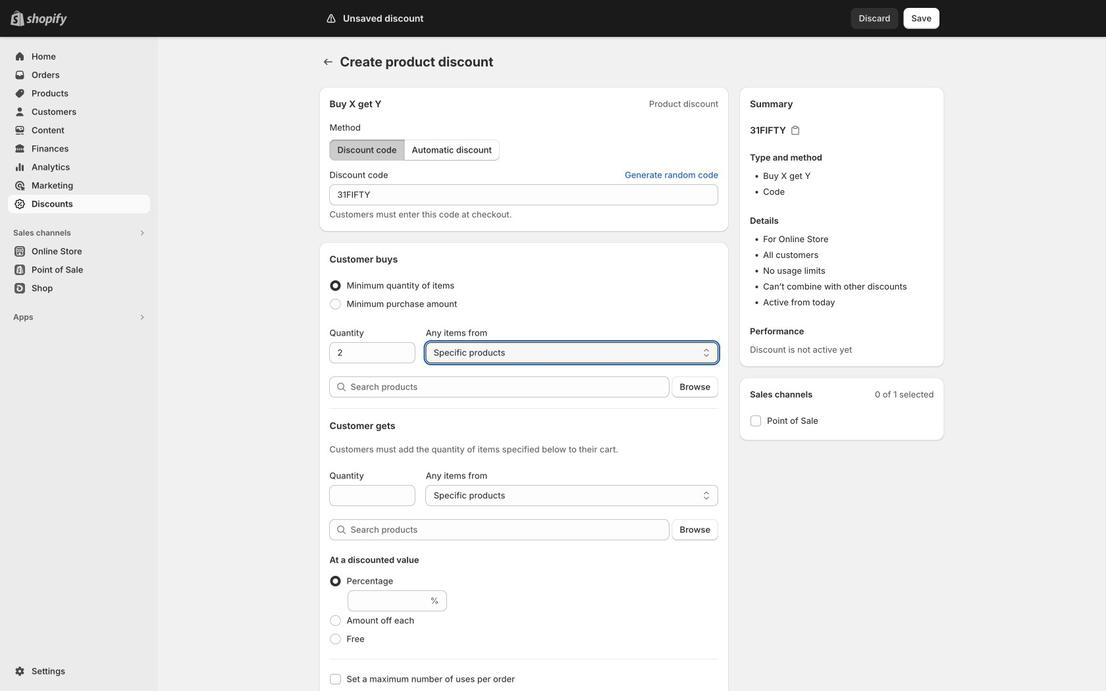 Task type: locate. For each thing, give the bounding box(es) containing it.
None text field
[[330, 184, 719, 206], [330, 486, 416, 507], [348, 591, 428, 612], [330, 184, 719, 206], [330, 486, 416, 507], [348, 591, 428, 612]]

shopify image
[[26, 13, 67, 26]]

None text field
[[330, 343, 416, 364]]



Task type: vqa. For each thing, say whether or not it's contained in the screenshot.
protection.
no



Task type: describe. For each thing, give the bounding box(es) containing it.
Search products text field
[[351, 377, 670, 398]]

Search products text field
[[351, 520, 670, 541]]



